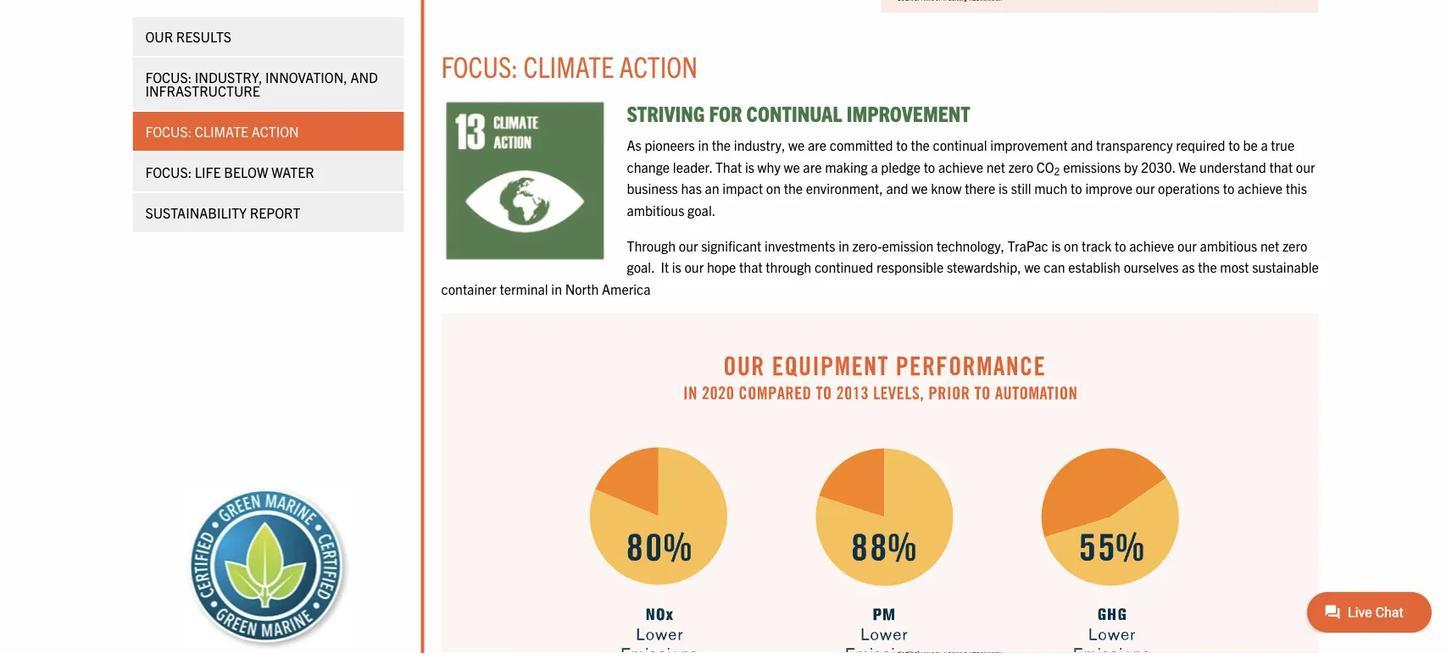 Task type: describe. For each thing, give the bounding box(es) containing it.
most
[[1220, 259, 1249, 276]]

our up as
[[1178, 237, 1197, 254]]

0 vertical spatial action
[[619, 47, 698, 84]]

as
[[627, 137, 642, 153]]

water
[[271, 164, 314, 181]]

this
[[1286, 180, 1307, 197]]

improvement
[[847, 99, 971, 126]]

on inside emissions by 2030. we understand that our business has an impact on the environment, and we know there is still much to improve our operations to achieve this ambitious goal.
[[766, 180, 781, 197]]

focus: industry, innovation, and infrastructure link
[[133, 58, 404, 110]]

innovation,
[[265, 69, 347, 86]]

zero inside 'as pioneers in the industry, we are committed to the continual improvement and transparency required to be a true change leader. that is why we are making a pledge to achieve net zero co'
[[1009, 158, 1034, 175]]

focus: industry, innovation, and infrastructure
[[145, 69, 378, 99]]

results
[[176, 28, 232, 45]]

improve
[[1086, 180, 1133, 197]]

striving for continual improvement
[[627, 99, 971, 126]]

continual
[[747, 99, 842, 126]]

environment,
[[806, 180, 883, 197]]

required
[[1176, 137, 1226, 153]]

sustainable
[[1252, 259, 1319, 276]]

responsible
[[877, 259, 944, 276]]

business
[[627, 180, 678, 197]]

goal. inside emissions by 2030. we understand that our business has an impact on the environment, and we know there is still much to improve our operations to achieve this ambitious goal.
[[688, 202, 716, 219]]

is inside 'as pioneers in the industry, we are committed to the continual improvement and transparency required to be a true change leader. that is why we are making a pledge to achieve net zero co'
[[745, 158, 754, 175]]

we inside through our significant investments in zero-emission technology, trapac is on track to achieve our ambitious net zero goal.  it is our hope that through continued responsible stewardship, we can establish ourselves as the most sustainable container terminal in north america
[[1025, 259, 1041, 276]]

know
[[931, 180, 962, 197]]

pioneers
[[645, 137, 695, 153]]

sustainability
[[145, 204, 247, 221]]

through our significant investments in zero-emission technology, trapac is on track to achieve our ambitious net zero goal.  it is our hope that through continued responsible stewardship, we can establish ourselves as the most sustainable container terminal in north america
[[441, 237, 1319, 297]]

focus: for the "focus: climate action" link
[[145, 123, 192, 140]]

to down understand
[[1223, 180, 1235, 197]]

industry,
[[734, 137, 785, 153]]

on inside through our significant investments in zero-emission technology, trapac is on track to achieve our ambitious net zero goal.  it is our hope that through continued responsible stewardship, we can establish ourselves as the most sustainable container terminal in north america
[[1064, 237, 1079, 254]]

north
[[565, 280, 599, 297]]

goal. inside through our significant investments in zero-emission technology, trapac is on track to achieve our ambitious net zero goal.  it is our hope that through continued responsible stewardship, we can establish ourselves as the most sustainable container terminal in north america
[[627, 259, 655, 276]]

significant
[[701, 237, 762, 254]]

we inside emissions by 2030. we understand that our business has an impact on the environment, and we know there is still much to improve our operations to achieve this ambitious goal.
[[912, 180, 928, 197]]

1 vertical spatial are
[[803, 158, 822, 175]]

transparency
[[1096, 137, 1173, 153]]

is up can
[[1052, 237, 1061, 254]]

our down the 2030.
[[1136, 180, 1155, 197]]

2 horizontal spatial in
[[839, 237, 849, 254]]

sustainability report
[[145, 204, 300, 221]]

is down through
[[672, 259, 681, 276]]

committed
[[830, 137, 893, 153]]

that
[[715, 158, 742, 175]]

to up know
[[924, 158, 935, 175]]

the up that
[[712, 137, 731, 153]]

our
[[145, 28, 173, 45]]

our left hope
[[685, 259, 704, 276]]

report
[[250, 204, 300, 221]]

ourselves
[[1124, 259, 1179, 276]]

as
[[1182, 259, 1195, 276]]

1 vertical spatial action
[[252, 123, 299, 140]]

terminal
[[500, 280, 548, 297]]

focus: for focus: industry, innovation, and infrastructure "link" at top
[[145, 69, 192, 86]]

0 horizontal spatial climate
[[195, 123, 249, 140]]

to up pledge
[[896, 137, 908, 153]]

zero inside through our significant investments in zero-emission technology, trapac is on track to achieve our ambitious net zero goal.  it is our hope that through continued responsible stewardship, we can establish ourselves as the most sustainable container terminal in north america
[[1283, 237, 1308, 254]]

0 horizontal spatial focus: climate action
[[145, 123, 299, 140]]

to inside through our significant investments in zero-emission technology, trapac is on track to achieve our ambitious net zero goal.  it is our hope that through continued responsible stewardship, we can establish ourselves as the most sustainable container terminal in north america
[[1115, 237, 1126, 254]]

technology,
[[937, 237, 1005, 254]]

0 vertical spatial focus: climate action
[[441, 47, 698, 84]]

achieve inside 'as pioneers in the industry, we are committed to the continual improvement and transparency required to be a true change leader. that is why we are making a pledge to achieve net zero co'
[[938, 158, 983, 175]]

america
[[602, 280, 651, 297]]

co
[[1037, 158, 1054, 175]]

the inside emissions by 2030. we understand that our business has an impact on the environment, and we know there is still much to improve our operations to achieve this ambitious goal.
[[784, 180, 803, 197]]

impact
[[723, 180, 763, 197]]

net inside through our significant investments in zero-emission technology, trapac is on track to achieve our ambitious net zero goal.  it is our hope that through continued responsible stewardship, we can establish ourselves as the most sustainable container terminal in north america
[[1261, 237, 1280, 254]]

be
[[1243, 137, 1258, 153]]

our right through
[[679, 237, 698, 254]]

we down striving for continual improvement in the top of the page
[[789, 137, 805, 153]]

focus: life below water link
[[133, 153, 404, 192]]

we
[[1179, 158, 1196, 175]]

stewardship,
[[947, 259, 1021, 276]]

pledge
[[881, 158, 921, 175]]

container
[[441, 280, 497, 297]]

improvement
[[991, 137, 1068, 153]]

making
[[825, 158, 868, 175]]



Task type: locate. For each thing, give the bounding box(es) containing it.
1 vertical spatial and
[[886, 180, 909, 197]]

1 vertical spatial on
[[1064, 237, 1079, 254]]

1 horizontal spatial that
[[1270, 158, 1293, 175]]

are up making
[[808, 137, 827, 153]]

is inside emissions by 2030. we understand that our business has an impact on the environment, and we know there is still much to improve our operations to achieve this ambitious goal.
[[999, 180, 1008, 197]]

we right why on the right
[[784, 158, 800, 175]]

in up continued
[[839, 237, 849, 254]]

to right track
[[1115, 237, 1126, 254]]

establish
[[1068, 259, 1121, 276]]

goal. down "has"
[[688, 202, 716, 219]]

striving
[[627, 99, 705, 126]]

achieve up ourselves on the top right
[[1130, 237, 1175, 254]]

1 vertical spatial ambitious
[[1200, 237, 1258, 254]]

zero-
[[852, 237, 882, 254]]

trapac
[[1008, 237, 1049, 254]]

0 horizontal spatial zero
[[1009, 158, 1034, 175]]

in
[[698, 137, 709, 153], [839, 237, 849, 254], [551, 280, 562, 297]]

1 horizontal spatial action
[[619, 47, 698, 84]]

ambitious inside emissions by 2030. we understand that our business has an impact on the environment, and we know there is still much to improve our operations to achieve this ambitious goal.
[[627, 202, 684, 219]]

1 vertical spatial achieve
[[1238, 180, 1283, 197]]

is left why on the right
[[745, 158, 754, 175]]

infrastructure
[[145, 82, 260, 99]]

0 vertical spatial climate
[[524, 47, 614, 84]]

climate
[[524, 47, 614, 84], [195, 123, 249, 140]]

the inside through our significant investments in zero-emission technology, trapac is on track to achieve our ambitious net zero goal.  it is our hope that through continued responsible stewardship, we can establish ourselves as the most sustainable container terminal in north america
[[1198, 259, 1217, 276]]

that down significant
[[739, 259, 763, 276]]

0 vertical spatial achieve
[[938, 158, 983, 175]]

0 vertical spatial zero
[[1009, 158, 1034, 175]]

a right be
[[1261, 137, 1268, 153]]

to right "much"
[[1071, 180, 1082, 197]]

1 vertical spatial a
[[871, 158, 878, 175]]

achieve
[[938, 158, 983, 175], [1238, 180, 1283, 197], [1130, 237, 1175, 254]]

our up this
[[1296, 158, 1315, 175]]

0 horizontal spatial on
[[766, 180, 781, 197]]

1 horizontal spatial on
[[1064, 237, 1079, 254]]

action
[[619, 47, 698, 84], [252, 123, 299, 140]]

ambitious up most at the right of page
[[1200, 237, 1258, 254]]

operations
[[1158, 180, 1220, 197]]

through
[[627, 237, 676, 254]]

a
[[1261, 137, 1268, 153], [871, 158, 878, 175]]

zero up "sustainable" on the top
[[1283, 237, 1308, 254]]

continual
[[933, 137, 987, 153]]

focus: climate action
[[441, 47, 698, 84], [145, 123, 299, 140]]

in inside 'as pioneers in the industry, we are committed to the continual improvement and transparency required to be a true change leader. that is why we are making a pledge to achieve net zero co'
[[698, 137, 709, 153]]

1 horizontal spatial and
[[1071, 137, 1093, 153]]

by
[[1124, 158, 1138, 175]]

in up leader.
[[698, 137, 709, 153]]

1 vertical spatial focus: climate action
[[145, 123, 299, 140]]

still
[[1011, 180, 1031, 197]]

much
[[1035, 180, 1068, 197]]

achieve down continual
[[938, 158, 983, 175]]

for
[[709, 99, 742, 126]]

in left north
[[551, 280, 562, 297]]

industry,
[[195, 69, 262, 86]]

goal.
[[688, 202, 716, 219], [627, 259, 655, 276]]

change
[[627, 158, 670, 175]]

0 horizontal spatial a
[[871, 158, 878, 175]]

investments
[[765, 237, 835, 254]]

we left can
[[1025, 259, 1041, 276]]

0 vertical spatial that
[[1270, 158, 1293, 175]]

action up striving on the left top of the page
[[619, 47, 698, 84]]

1 horizontal spatial zero
[[1283, 237, 1308, 254]]

1 vertical spatial in
[[839, 237, 849, 254]]

on
[[766, 180, 781, 197], [1064, 237, 1079, 254]]

why
[[758, 158, 781, 175]]

0 horizontal spatial that
[[739, 259, 763, 276]]

are
[[808, 137, 827, 153], [803, 158, 822, 175]]

0 horizontal spatial goal.
[[627, 259, 655, 276]]

net up "sustainable" on the top
[[1261, 237, 1280, 254]]

1 vertical spatial goal.
[[627, 259, 655, 276]]

2 vertical spatial in
[[551, 280, 562, 297]]

continued
[[815, 259, 873, 276]]

0 vertical spatial on
[[766, 180, 781, 197]]

track
[[1082, 237, 1112, 254]]

2
[[1054, 165, 1060, 177]]

focus: climate action link
[[133, 112, 404, 151]]

0 horizontal spatial achieve
[[938, 158, 983, 175]]

ambitious inside through our significant investments in zero-emission technology, trapac is on track to achieve our ambitious net zero goal.  it is our hope that through continued responsible stewardship, we can establish ourselves as the most sustainable container terminal in north america
[[1200, 237, 1258, 254]]

to left be
[[1229, 137, 1240, 153]]

that inside emissions by 2030. we understand that our business has an impact on the environment, and we know there is still much to improve our operations to achieve this ambitious goal.
[[1270, 158, 1293, 175]]

that
[[1270, 158, 1293, 175], [739, 259, 763, 276]]

1 horizontal spatial focus: climate action
[[441, 47, 698, 84]]

net up the "there"
[[987, 158, 1005, 175]]

an
[[705, 180, 719, 197]]

and
[[1071, 137, 1093, 153], [886, 180, 909, 197]]

emissions
[[1063, 158, 1121, 175]]

a down the committed
[[871, 158, 878, 175]]

1 vertical spatial zero
[[1283, 237, 1308, 254]]

that down true
[[1270, 158, 1293, 175]]

that inside through our significant investments in zero-emission technology, trapac is on track to achieve our ambitious net zero goal.  it is our hope that through continued responsible stewardship, we can establish ourselves as the most sustainable container terminal in north america
[[739, 259, 763, 276]]

ambitious down business
[[627, 202, 684, 219]]

zero up still
[[1009, 158, 1034, 175]]

action up focus: life below water link
[[252, 123, 299, 140]]

can
[[1044, 259, 1065, 276]]

hope
[[707, 259, 736, 276]]

and down pledge
[[886, 180, 909, 197]]

on down why on the right
[[766, 180, 781, 197]]

achieve inside emissions by 2030. we understand that our business has an impact on the environment, and we know there is still much to improve our operations to achieve this ambitious goal.
[[1238, 180, 1283, 197]]

achieve down understand
[[1238, 180, 1283, 197]]

achieve inside through our significant investments in zero-emission technology, trapac is on track to achieve our ambitious net zero goal.  it is our hope that through continued responsible stewardship, we can establish ourselves as the most sustainable container terminal in north america
[[1130, 237, 1175, 254]]

1 horizontal spatial a
[[1261, 137, 1268, 153]]

net inside 'as pioneers in the industry, we are committed to the continual improvement and transparency required to be a true change leader. that is why we are making a pledge to achieve net zero co'
[[987, 158, 1005, 175]]

0 horizontal spatial and
[[886, 180, 909, 197]]

emission
[[882, 237, 934, 254]]

are left making
[[803, 158, 822, 175]]

focus: life below water
[[145, 164, 314, 181]]

zero
[[1009, 158, 1034, 175], [1283, 237, 1308, 254]]

through
[[766, 259, 812, 276]]

emissions by 2030. we understand that our business has an impact on the environment, and we know there is still much to improve our operations to achieve this ambitious goal.
[[627, 158, 1315, 219]]

1 vertical spatial that
[[739, 259, 763, 276]]

to
[[896, 137, 908, 153], [1229, 137, 1240, 153], [924, 158, 935, 175], [1071, 180, 1082, 197], [1223, 180, 1235, 197], [1115, 237, 1126, 254]]

we left know
[[912, 180, 928, 197]]

focus: inside focus: industry, innovation, and infrastructure
[[145, 69, 192, 86]]

1 horizontal spatial ambitious
[[1200, 237, 1258, 254]]

net
[[987, 158, 1005, 175], [1261, 237, 1280, 254]]

understand
[[1200, 158, 1267, 175]]

0 vertical spatial a
[[1261, 137, 1268, 153]]

our results
[[145, 28, 232, 45]]

we
[[789, 137, 805, 153], [784, 158, 800, 175], [912, 180, 928, 197], [1025, 259, 1041, 276]]

1 horizontal spatial goal.
[[688, 202, 716, 219]]

and inside 'as pioneers in the industry, we are committed to the continual improvement and transparency required to be a true change leader. that is why we are making a pledge to achieve net zero co'
[[1071, 137, 1093, 153]]

0 horizontal spatial net
[[987, 158, 1005, 175]]

1 horizontal spatial climate
[[524, 47, 614, 84]]

1 horizontal spatial net
[[1261, 237, 1280, 254]]

2 vertical spatial achieve
[[1130, 237, 1175, 254]]

1 vertical spatial climate
[[195, 123, 249, 140]]

0 horizontal spatial action
[[252, 123, 299, 140]]

0 vertical spatial ambitious
[[627, 202, 684, 219]]

true
[[1271, 137, 1295, 153]]

focus:
[[441, 47, 518, 84], [145, 69, 192, 86], [145, 123, 192, 140], [145, 164, 192, 181]]

has
[[681, 180, 702, 197]]

0 vertical spatial net
[[987, 158, 1005, 175]]

as pioneers in the industry, we are committed to the continual improvement and transparency required to be a true change leader. that is why we are making a pledge to achieve net zero co
[[627, 137, 1295, 175]]

1 vertical spatial net
[[1261, 237, 1280, 254]]

and inside emissions by 2030. we understand that our business has an impact on the environment, and we know there is still much to improve our operations to achieve this ambitious goal.
[[886, 180, 909, 197]]

life
[[195, 164, 221, 181]]

0 vertical spatial goal.
[[688, 202, 716, 219]]

on left track
[[1064, 237, 1079, 254]]

our results link
[[133, 17, 404, 56]]

goal. down through
[[627, 259, 655, 276]]

1 horizontal spatial achieve
[[1130, 237, 1175, 254]]

our
[[1296, 158, 1315, 175], [1136, 180, 1155, 197], [679, 237, 698, 254], [1178, 237, 1197, 254], [685, 259, 704, 276]]

2 horizontal spatial achieve
[[1238, 180, 1283, 197]]

2030.
[[1141, 158, 1176, 175]]

the right impact
[[784, 180, 803, 197]]

sustainability report link
[[133, 193, 404, 232]]

the
[[712, 137, 731, 153], [911, 137, 930, 153], [784, 180, 803, 197], [1198, 259, 1217, 276]]

ambitious
[[627, 202, 684, 219], [1200, 237, 1258, 254]]

the up pledge
[[911, 137, 930, 153]]

0 vertical spatial and
[[1071, 137, 1093, 153]]

there
[[965, 180, 996, 197]]

1 horizontal spatial in
[[698, 137, 709, 153]]

0 vertical spatial are
[[808, 137, 827, 153]]

and up emissions
[[1071, 137, 1093, 153]]

focus: for focus: life below water link
[[145, 164, 192, 181]]

is
[[745, 158, 754, 175], [999, 180, 1008, 197], [1052, 237, 1061, 254], [672, 259, 681, 276]]

the right as
[[1198, 259, 1217, 276]]

0 horizontal spatial in
[[551, 280, 562, 297]]

below
[[224, 164, 268, 181]]

0 horizontal spatial ambitious
[[627, 202, 684, 219]]

and
[[351, 69, 378, 86]]

leader.
[[673, 158, 712, 175]]

0 vertical spatial in
[[698, 137, 709, 153]]

is left still
[[999, 180, 1008, 197]]



Task type: vqa. For each thing, say whether or not it's contained in the screenshot.
corporate "IMAGE"
no



